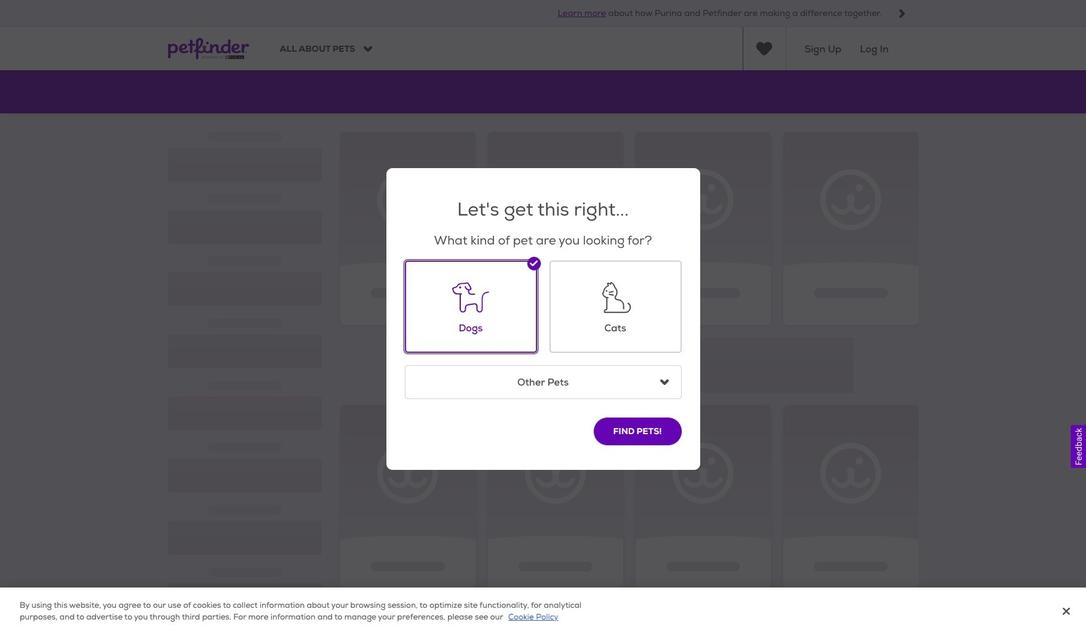Task type: locate. For each thing, give the bounding box(es) containing it.
option group
[[393, 248, 682, 399]]

main content
[[0, 70, 1087, 638]]

dialog
[[0, 0, 1087, 638]]



Task type: describe. For each thing, give the bounding box(es) containing it.
petfinder home image
[[168, 27, 249, 70]]



Task type: vqa. For each thing, say whether or not it's contained in the screenshot.
dialog
yes



